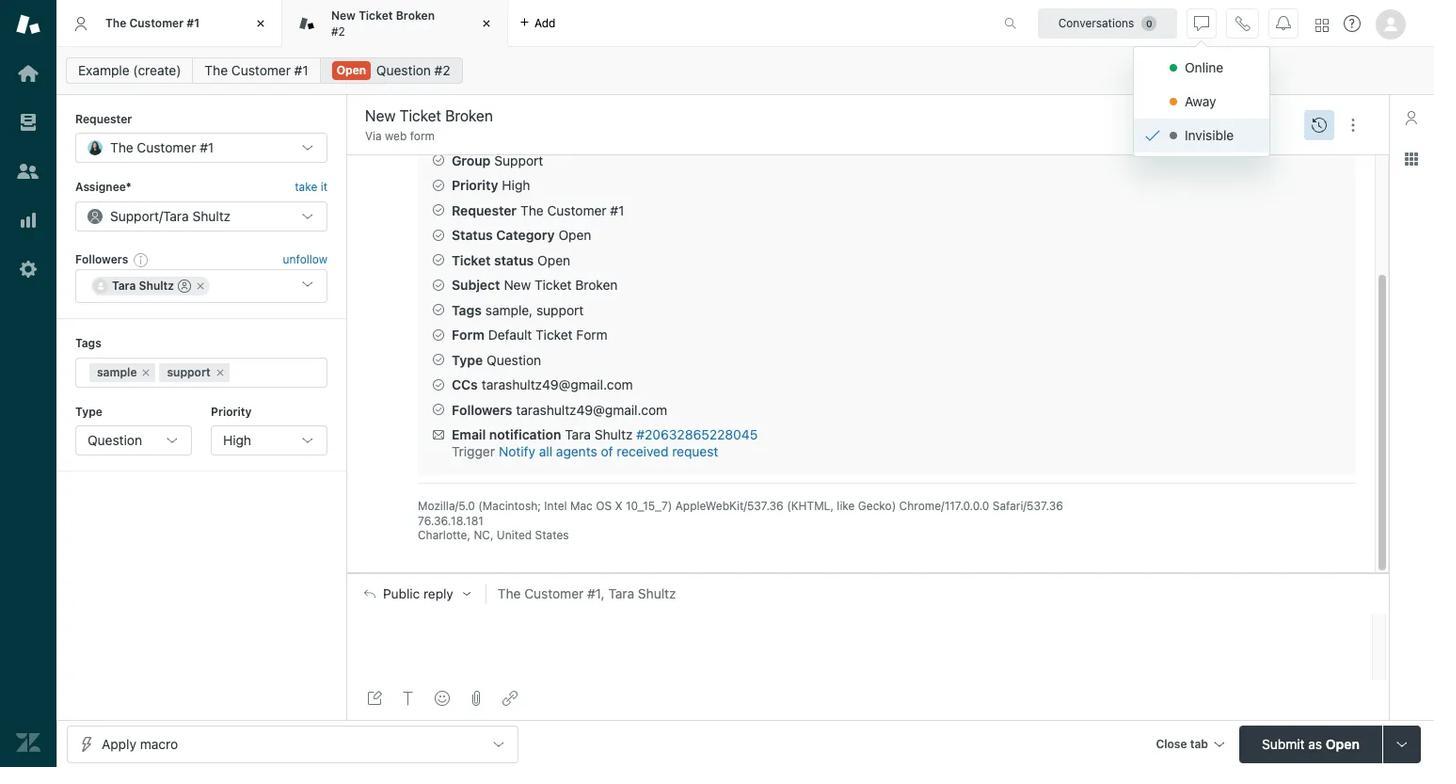 Task type: locate. For each thing, give the bounding box(es) containing it.
0 horizontal spatial priority
[[211, 404, 252, 418]]

1 vertical spatial support
[[110, 208, 159, 224]]

1 vertical spatial question
[[487, 352, 541, 368]]

form default ticket form
[[452, 327, 608, 343]]

the customer #1, tara shultz button
[[485, 584, 1389, 603]]

shultz up notify all agents of received request link
[[595, 427, 633, 443]]

(khtml,
[[787, 499, 834, 513]]

1 horizontal spatial close image
[[477, 14, 496, 33]]

high down group support
[[502, 177, 530, 193]]

0 horizontal spatial new
[[331, 9, 356, 23]]

tarashultz49@gmail.com
[[482, 377, 633, 393], [516, 402, 667, 418]]

open down new ticket broken #2
[[337, 63, 366, 77]]

remove image right user is an agent image
[[195, 281, 206, 292]]

#2 inside secondary element
[[435, 62, 451, 78]]

high
[[502, 177, 530, 193], [223, 432, 251, 448]]

tara right tarashultz49@gmail.com icon
[[112, 279, 136, 293]]

add link (cmd k) image
[[503, 691, 518, 706]]

0 vertical spatial new
[[331, 9, 356, 23]]

shultz left user is an agent image
[[139, 279, 174, 293]]

1 horizontal spatial support
[[495, 152, 543, 168]]

priority
[[452, 177, 498, 193], [211, 404, 252, 418]]

support up priority high at left top
[[495, 152, 543, 168]]

new
[[331, 9, 356, 23], [504, 277, 531, 293]]

support down assignee*
[[110, 208, 159, 224]]

1 horizontal spatial type
[[452, 352, 483, 368]]

gecko)
[[858, 499, 896, 513]]

1 vertical spatial followers
[[452, 402, 512, 418]]

0 vertical spatial priority
[[452, 177, 498, 193]]

tara right the #1,
[[609, 585, 635, 601]]

broken
[[396, 9, 435, 23], [575, 277, 618, 293]]

public reply button
[[347, 574, 485, 614]]

0 horizontal spatial remove image
[[141, 367, 152, 378]]

0 vertical spatial the customer #1
[[105, 16, 200, 30]]

type for type question
[[452, 352, 483, 368]]

#1 inside the customer #1 tab
[[187, 16, 200, 30]]

shultz
[[192, 208, 231, 224], [139, 279, 174, 293], [595, 427, 633, 443], [638, 585, 676, 601]]

broken up "question #2"
[[396, 9, 435, 23]]

0 horizontal spatial high
[[223, 432, 251, 448]]

Subject field
[[361, 104, 1299, 127]]

priority down group
[[452, 177, 498, 193]]

online
[[1185, 59, 1224, 75]]

shultz right the #1,
[[638, 585, 676, 601]]

open up subject new ticket broken
[[538, 252, 570, 268]]

reporting image
[[16, 208, 40, 232]]

shultz inside email notification tara shultz # 20632865228045 trigger notify all agents of received request
[[595, 427, 633, 443]]

requester down example
[[75, 112, 132, 126]]

2 close image from the left
[[477, 14, 496, 33]]

2 vertical spatial the customer #1
[[110, 140, 214, 156]]

1 vertical spatial broken
[[575, 277, 618, 293]]

question inside secondary element
[[376, 62, 431, 78]]

os
[[596, 499, 612, 513]]

1 horizontal spatial #2
[[435, 62, 451, 78]]

question for question #2
[[376, 62, 431, 78]]

the up assignee*
[[110, 140, 133, 156]]

open for status category open
[[559, 227, 592, 243]]

2 form from the left
[[576, 327, 608, 343]]

take
[[295, 180, 317, 194]]

as
[[1309, 736, 1323, 752]]

0 horizontal spatial #2
[[331, 24, 345, 38]]

#1
[[187, 16, 200, 30], [294, 62, 308, 78], [200, 140, 214, 156], [610, 202, 624, 218]]

1 horizontal spatial form
[[576, 327, 608, 343]]

0 vertical spatial #2
[[331, 24, 345, 38]]

followers tarashultz49@gmail.com
[[452, 402, 667, 418]]

unfollow button
[[283, 251, 328, 268]]

tara up agents
[[565, 427, 591, 443]]

close image up the customer #1 link
[[251, 14, 270, 33]]

question for question
[[88, 432, 142, 448]]

question
[[376, 62, 431, 78], [487, 352, 541, 368], [88, 432, 142, 448]]

macro
[[140, 736, 178, 752]]

support left remove image
[[167, 365, 211, 379]]

the inside requester element
[[110, 140, 133, 156]]

0 vertical spatial followers
[[75, 252, 128, 266]]

0 vertical spatial requester
[[75, 112, 132, 126]]

agents
[[556, 444, 597, 460]]

tara
[[163, 208, 189, 224], [112, 279, 136, 293], [565, 427, 591, 443], [609, 585, 635, 601]]

the down 'united'
[[498, 585, 521, 601]]

form up type question at the left top
[[452, 327, 485, 343]]

email
[[452, 427, 486, 443]]

support inside assignee* element
[[110, 208, 159, 224]]

the customer #1 inside requester element
[[110, 140, 214, 156]]

the
[[105, 16, 126, 30], [205, 62, 228, 78], [110, 140, 133, 156], [521, 202, 544, 218], [498, 585, 521, 601]]

1 vertical spatial tarashultz49@gmail.com
[[516, 402, 667, 418]]

0 horizontal spatial support
[[167, 365, 211, 379]]

followers up tarashultz49@gmail.com icon
[[75, 252, 128, 266]]

0 horizontal spatial form
[[452, 327, 485, 343]]

open right as
[[1326, 736, 1360, 752]]

tags
[[452, 302, 482, 318], [75, 336, 101, 350]]

menu
[[1133, 46, 1271, 157]]

support
[[495, 152, 543, 168], [110, 208, 159, 224]]

requester for requester
[[75, 112, 132, 126]]

form
[[452, 327, 485, 343], [576, 327, 608, 343]]

tara inside option
[[112, 279, 136, 293]]

the customer #1, tara shultz
[[498, 585, 676, 601]]

shultz inside button
[[638, 585, 676, 601]]

10_15_7)
[[626, 499, 672, 513]]

high down remove image
[[223, 432, 251, 448]]

close image inside tab
[[477, 14, 496, 33]]

0 horizontal spatial support
[[110, 208, 159, 224]]

intel
[[544, 499, 567, 513]]

0 vertical spatial broken
[[396, 9, 435, 23]]

0 vertical spatial tarashultz49@gmail.com
[[482, 377, 633, 393]]

invisible menu item
[[1134, 119, 1270, 152]]

notify
[[499, 444, 536, 460]]

1 vertical spatial the customer #1
[[205, 62, 308, 78]]

1 horizontal spatial remove image
[[195, 281, 206, 292]]

tarashultz49@gmail.com up 'followers tarashultz49@gmail.com'
[[482, 377, 633, 393]]

menu containing online
[[1133, 46, 1271, 157]]

1 horizontal spatial question
[[376, 62, 431, 78]]

hide composer image
[[860, 566, 875, 581]]

customer inside button
[[524, 585, 584, 601]]

question #2
[[376, 62, 451, 78]]

question inside popup button
[[88, 432, 142, 448]]

form up ccs tarashultz49@gmail.com
[[576, 327, 608, 343]]

tara up user is an agent image
[[163, 208, 189, 224]]

the right (create)
[[205, 62, 228, 78]]

0 vertical spatial type
[[452, 352, 483, 368]]

#2 inside new ticket broken #2
[[331, 24, 345, 38]]

the up example
[[105, 16, 126, 30]]

requester
[[75, 112, 132, 126], [452, 202, 517, 218]]

2 vertical spatial question
[[88, 432, 142, 448]]

submit
[[1262, 736, 1305, 752]]

tara shultz option
[[91, 277, 210, 296]]

public
[[383, 586, 420, 601]]

1 horizontal spatial followers
[[452, 402, 512, 418]]

the customer #1
[[105, 16, 200, 30], [205, 62, 308, 78], [110, 140, 214, 156]]

1 vertical spatial priority
[[211, 404, 252, 418]]

1 horizontal spatial priority
[[452, 177, 498, 193]]

1 vertical spatial requester
[[452, 202, 517, 218]]

ticket
[[359, 9, 393, 23], [452, 252, 491, 268], [535, 277, 572, 293], [536, 327, 573, 343]]

question button
[[75, 425, 192, 456]]

followers up the email
[[452, 402, 512, 418]]

1 horizontal spatial support
[[536, 302, 584, 318]]

0 horizontal spatial question
[[88, 432, 142, 448]]

remove image right sample
[[141, 367, 152, 378]]

0 horizontal spatial followers
[[75, 252, 128, 266]]

ticket actions image
[[1346, 117, 1361, 132]]

close image inside the customer #1 tab
[[251, 14, 270, 33]]

tabs tab list
[[56, 0, 985, 47]]

requester down priority high at left top
[[452, 202, 517, 218]]

notifications image
[[1276, 16, 1291, 31]]

tags up sample
[[75, 336, 101, 350]]

#1,
[[587, 585, 605, 601]]

#1 inside the customer #1 link
[[294, 62, 308, 78]]

0 vertical spatial remove image
[[195, 281, 206, 292]]

subject new ticket broken
[[452, 277, 618, 293]]

open
[[337, 63, 366, 77], [559, 227, 592, 243], [538, 252, 570, 268], [1326, 736, 1360, 752]]

1 horizontal spatial tags
[[452, 302, 482, 318]]

0 vertical spatial question
[[376, 62, 431, 78]]

requester for requester the customer #1
[[452, 202, 517, 218]]

0 vertical spatial high
[[502, 177, 530, 193]]

1 vertical spatial support
[[167, 365, 211, 379]]

question down default on the left
[[487, 352, 541, 368]]

type
[[452, 352, 483, 368], [75, 404, 102, 418]]

user is an agent image
[[178, 280, 191, 293]]

0 horizontal spatial broken
[[396, 9, 435, 23]]

0 horizontal spatial tags
[[75, 336, 101, 350]]

button displays agent's chat status as invisible. image
[[1194, 16, 1210, 31]]

1 vertical spatial #2
[[435, 62, 451, 78]]

1 horizontal spatial high
[[502, 177, 530, 193]]

open inside secondary element
[[337, 63, 366, 77]]

0 vertical spatial support
[[495, 152, 543, 168]]

close image
[[251, 14, 270, 33], [477, 14, 496, 33]]

nc,
[[474, 528, 494, 542]]

question down sample
[[88, 432, 142, 448]]

#2
[[331, 24, 345, 38], [435, 62, 451, 78]]

0 horizontal spatial close image
[[251, 14, 270, 33]]

broken up tags sample, support
[[575, 277, 618, 293]]

main element
[[0, 0, 56, 767]]

notification
[[489, 427, 561, 443]]

tab
[[282, 0, 508, 47]]

the inside button
[[498, 585, 521, 601]]

1 horizontal spatial new
[[504, 277, 531, 293]]

high inside popup button
[[223, 432, 251, 448]]

the customer #1 inside tab
[[105, 16, 200, 30]]

type down sample
[[75, 404, 102, 418]]

0 vertical spatial support
[[536, 302, 584, 318]]

tara inside email notification tara shultz # 20632865228045 trigger notify all agents of received request
[[565, 427, 591, 443]]

close image left add popup button
[[477, 14, 496, 33]]

customer inside tab
[[129, 16, 184, 30]]

status
[[452, 227, 493, 243]]

tags down subject
[[452, 302, 482, 318]]

ticket right default on the left
[[536, 327, 573, 343]]

type up ccs
[[452, 352, 483, 368]]

open down requester the customer #1
[[559, 227, 592, 243]]

example (create)
[[78, 62, 181, 78]]

add attachment image
[[469, 691, 484, 706]]

ticket up "question #2"
[[359, 9, 393, 23]]

tarashultz49@gmail.com image
[[93, 279, 108, 294]]

info on adding followers image
[[134, 252, 149, 267]]

tarashultz49@gmail.com for ccs tarashultz49@gmail.com
[[482, 377, 633, 393]]

shultz right /
[[192, 208, 231, 224]]

tags for tags
[[75, 336, 101, 350]]

1 vertical spatial type
[[75, 404, 102, 418]]

shultz inside assignee* element
[[192, 208, 231, 224]]

1 horizontal spatial requester
[[452, 202, 517, 218]]

priority high
[[452, 177, 530, 193]]

the customer #1 for the customer #1 tab
[[105, 16, 200, 30]]

email notification tara shultz # 20632865228045 trigger notify all agents of received request
[[452, 427, 758, 460]]

1 close image from the left
[[251, 14, 270, 33]]

zendesk image
[[16, 730, 40, 755]]

remove image
[[195, 281, 206, 292], [141, 367, 152, 378]]

close image for the customer #1 tab
[[251, 14, 270, 33]]

support down subject new ticket broken
[[536, 302, 584, 318]]

0 horizontal spatial requester
[[75, 112, 132, 126]]

new ticket broken #2
[[331, 9, 435, 38]]

states
[[535, 528, 569, 542]]

0 vertical spatial tags
[[452, 302, 482, 318]]

high button
[[211, 425, 328, 456]]

0 horizontal spatial type
[[75, 404, 102, 418]]

support
[[536, 302, 584, 318], [167, 365, 211, 379]]

1 vertical spatial high
[[223, 432, 251, 448]]

charlotte,
[[418, 528, 471, 542]]

2 horizontal spatial question
[[487, 352, 541, 368]]

question down new ticket broken #2
[[376, 62, 431, 78]]

tarashultz49@gmail.com up email notification tara shultz # 20632865228045 trigger notify all agents of received request
[[516, 402, 667, 418]]

#1 inside requester element
[[200, 140, 214, 156]]

take it button
[[295, 178, 328, 197]]

open for ticket status open
[[538, 252, 570, 268]]

united
[[497, 528, 532, 542]]

priority down remove image
[[211, 404, 252, 418]]

the inside tab
[[105, 16, 126, 30]]

1 vertical spatial tags
[[75, 336, 101, 350]]

requester element
[[75, 133, 328, 163]]

sample,
[[485, 302, 533, 318]]



Task type: describe. For each thing, give the bounding box(es) containing it.
mozilla/5.0
[[418, 499, 475, 513]]

zendesk products image
[[1316, 18, 1329, 32]]

20632865228045
[[645, 427, 758, 443]]

invisible
[[1185, 127, 1234, 143]]

open for submit as open
[[1326, 736, 1360, 752]]

customer inside requester element
[[137, 140, 196, 156]]

tara shultz
[[112, 279, 174, 293]]

reply
[[424, 586, 453, 601]]

the customer #1 tab
[[56, 0, 282, 47]]

insert emojis image
[[435, 691, 450, 706]]

conversations button
[[1038, 8, 1178, 38]]

tara inside assignee* element
[[163, 208, 189, 224]]

(create)
[[133, 62, 181, 78]]

form
[[410, 129, 435, 143]]

tab containing new ticket broken
[[282, 0, 508, 47]]

tara inside button
[[609, 585, 635, 601]]

followers element
[[75, 269, 328, 303]]

priority for priority high
[[452, 177, 498, 193]]

example
[[78, 62, 130, 78]]

request
[[672, 444, 718, 460]]

1 vertical spatial new
[[504, 277, 531, 293]]

broken inside new ticket broken #2
[[396, 9, 435, 23]]

close image for tab containing new ticket broken
[[477, 14, 496, 33]]

/
[[159, 208, 163, 224]]

requester the customer #1
[[452, 202, 624, 218]]

tags sample, support
[[452, 302, 584, 318]]

close tab button
[[1148, 725, 1232, 766]]

events image
[[1312, 117, 1327, 132]]

the customer #1 link
[[192, 57, 321, 84]]

type question
[[452, 352, 541, 368]]

ccs tarashultz49@gmail.com
[[452, 377, 633, 393]]

safari/537.36
[[993, 499, 1064, 513]]

admin image
[[16, 257, 40, 281]]

customer context image
[[1404, 110, 1419, 125]]

followers for followers tarashultz49@gmail.com
[[452, 402, 512, 418]]

subject
[[452, 277, 500, 293]]

of
[[601, 444, 613, 460]]

sample
[[97, 365, 137, 379]]

all
[[539, 444, 553, 460]]

draft mode image
[[367, 691, 382, 706]]

it
[[321, 180, 328, 194]]

get started image
[[16, 61, 40, 86]]

customer inside secondary element
[[231, 62, 291, 78]]

get help image
[[1344, 15, 1361, 32]]

remove image
[[214, 367, 226, 378]]

1 horizontal spatial broken
[[575, 277, 618, 293]]

shultz inside option
[[139, 279, 174, 293]]

add button
[[508, 0, 567, 46]]

trigger
[[452, 444, 495, 460]]

new inside new ticket broken #2
[[331, 9, 356, 23]]

public reply
[[383, 586, 453, 601]]

status category open
[[452, 227, 592, 243]]

support / tara shultz
[[110, 208, 231, 224]]

submit as open
[[1262, 736, 1360, 752]]

ticket status open
[[452, 252, 570, 268]]

via web form
[[365, 129, 435, 143]]

category
[[496, 227, 555, 243]]

default
[[488, 327, 532, 343]]

close tab
[[1156, 737, 1209, 751]]

received
[[617, 444, 669, 460]]

views image
[[16, 110, 40, 135]]

secondary element
[[56, 52, 1434, 89]]

76.36.18.181
[[418, 514, 484, 528]]

assignee* element
[[75, 201, 328, 231]]

x
[[615, 499, 623, 513]]

example (create) button
[[66, 57, 193, 84]]

ccs
[[452, 377, 478, 393]]

mozilla/5.0 (macintosh; intel mac os x 10_15_7) applewebkit/537.36 (khtml, like gecko) chrome/117.0.0.0 safari/537.36 76.36.18.181 charlotte, nc, united states
[[418, 499, 1064, 542]]

1 form from the left
[[452, 327, 485, 343]]

take it
[[295, 180, 328, 194]]

tarashultz49@gmail.com for followers tarashultz49@gmail.com
[[516, 402, 667, 418]]

#
[[637, 427, 645, 443]]

web
[[385, 129, 407, 143]]

ticket down status at the top left of page
[[452, 252, 491, 268]]

the up category at the left of the page
[[521, 202, 544, 218]]

chrome/117.0.0.0
[[899, 499, 990, 513]]

tab
[[1190, 737, 1209, 751]]

applewebkit/537.36
[[676, 499, 784, 513]]

conversations
[[1059, 16, 1134, 30]]

apply macro
[[102, 736, 178, 752]]

apply
[[102, 736, 136, 752]]

unfollow
[[283, 252, 328, 266]]

away
[[1185, 93, 1217, 109]]

assignee*
[[75, 180, 131, 194]]

the inside secondary element
[[205, 62, 228, 78]]

displays possible ticket submission types image
[[1395, 737, 1410, 752]]

format text image
[[401, 691, 416, 706]]

like
[[837, 499, 855, 513]]

ticket inside new ticket broken #2
[[359, 9, 393, 23]]

via
[[365, 129, 382, 143]]

add
[[535, 16, 556, 30]]

status
[[494, 252, 534, 268]]

the customer #1 inside secondary element
[[205, 62, 308, 78]]

type for type
[[75, 404, 102, 418]]

apps image
[[1404, 152, 1419, 167]]

ticket up tags sample, support
[[535, 277, 572, 293]]

notify all agents of received request link
[[499, 444, 718, 460]]

tags for tags sample, support
[[452, 302, 482, 318]]

group support
[[452, 152, 543, 168]]

the customer #1 for requester element
[[110, 140, 214, 156]]

zendesk support image
[[16, 12, 40, 37]]

group
[[452, 152, 491, 168]]

1 vertical spatial remove image
[[141, 367, 152, 378]]

priority for priority
[[211, 404, 252, 418]]

close
[[1156, 737, 1187, 751]]

(macintosh;
[[478, 499, 541, 513]]

followers for followers
[[75, 252, 128, 266]]

mac
[[570, 499, 593, 513]]

customers image
[[16, 159, 40, 184]]



Task type: vqa. For each thing, say whether or not it's contained in the screenshot.
second details from left
no



